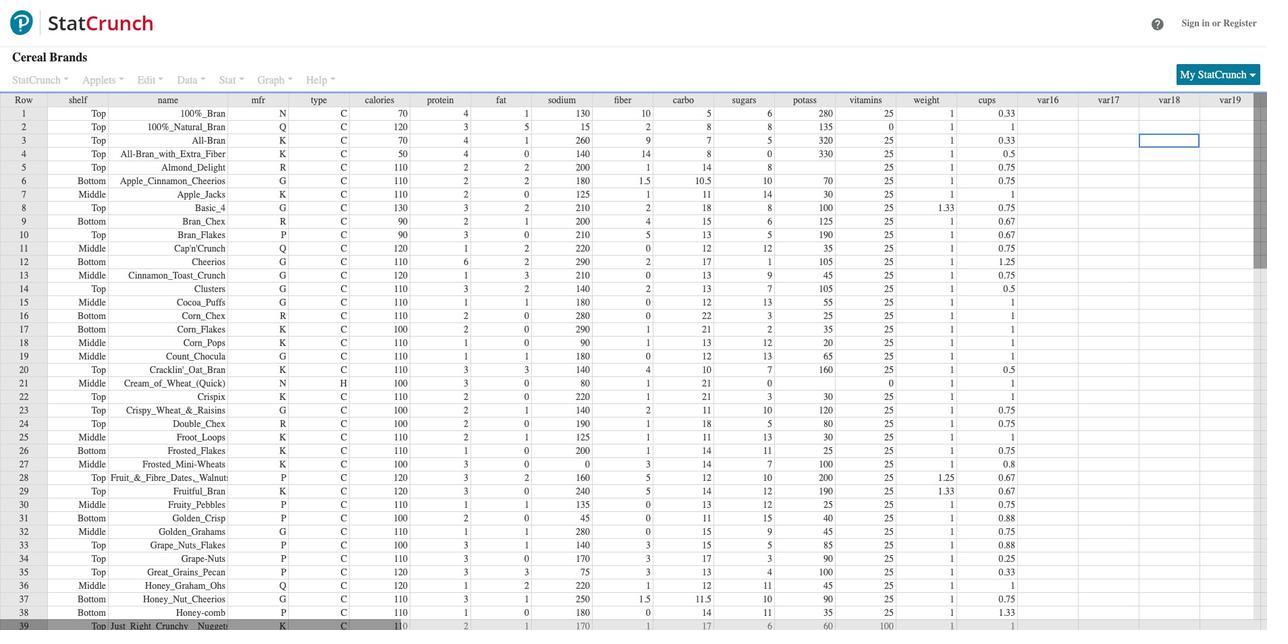 Task type: describe. For each thing, give the bounding box(es) containing it.
16
[[19, 311, 29, 322]]

0 horizontal spatial 80
[[581, 378, 590, 390]]

p for great_grains_pecan
[[281, 567, 286, 579]]

top for 24
[[91, 419, 106, 430]]

25 for honey_graham_ohs
[[884, 581, 894, 592]]

26
[[19, 446, 29, 457]]

25 for apple_jacks
[[884, 189, 894, 201]]

1 vertical spatial 125
[[819, 216, 833, 228]]

0.8
[[1004, 459, 1015, 471]]

frosted_mini-
[[143, 459, 197, 471]]

25 for grape_nuts_flakes
[[884, 540, 894, 552]]

potass
[[793, 95, 817, 106]]

fruitful_bran
[[174, 486, 225, 498]]

100 for grape_nuts_flakes
[[394, 540, 408, 552]]

bottom for 38
[[78, 608, 106, 619]]

sign
[[1182, 17, 1200, 29]]

g for cheerios
[[279, 257, 286, 268]]

my statcrunch ▾
[[1180, 69, 1256, 81]]

100 for frosted_mini-wheats
[[394, 459, 408, 471]]

top for 3
[[91, 135, 106, 146]]

100 for crispy_wheat_&_raisins
[[394, 405, 408, 417]]

25 for all-bran_with_extra_fiber
[[884, 149, 894, 160]]

25 for honey-comb
[[884, 608, 894, 619]]

row
[[15, 95, 33, 106]]

38
[[19, 608, 29, 619]]

11.5
[[695, 594, 712, 606]]

c for bran_chex
[[341, 216, 347, 228]]

c for cinnamon_toast_crunch
[[341, 270, 347, 282]]

calories
[[365, 95, 394, 106]]

1.5 for 11.5
[[639, 594, 651, 606]]

27
[[19, 459, 29, 471]]

23
[[19, 405, 29, 417]]

all-bran_with_extra_fiber
[[120, 149, 225, 160]]

nuts
[[208, 554, 225, 565]]

1 horizontal spatial 20
[[824, 338, 833, 349]]

140 for 13
[[576, 284, 590, 295]]

36
[[19, 581, 29, 592]]

0 horizontal spatial 1.25
[[938, 473, 955, 484]]

35 for 180
[[824, 608, 833, 619]]

bran_flakes
[[178, 230, 225, 241]]

c for 100%_natural_bran
[[341, 122, 347, 133]]

27 c from the top
[[341, 473, 347, 484]]

c for golden_grahams
[[341, 527, 347, 538]]

c for corn_chex
[[341, 311, 347, 322]]

0.75 for golden_grahams
[[999, 527, 1015, 538]]

menu bar inside statcrunch top level menu menu bar
[[0, 68, 405, 90]]

r for double_chex
[[280, 419, 286, 430]]

100%_bran
[[180, 108, 225, 119]]

k for apple_jacks
[[279, 189, 286, 201]]

290 for 2
[[576, 257, 590, 268]]

cocoa_puffs
[[177, 297, 225, 309]]

25 for frosted_mini-wheats
[[884, 459, 894, 471]]

top for 23
[[91, 405, 106, 417]]

120 for cinnamon_toast_crunch
[[394, 270, 408, 282]]

120 for fruit_&_fibre_dates,_walnuts,_and_oats
[[394, 473, 408, 484]]

17 for p
[[702, 554, 712, 565]]

all-bran
[[192, 135, 225, 146]]

110 for grape-nuts
[[394, 554, 408, 565]]

▾
[[1249, 69, 1256, 81]]

g for clusters
[[279, 284, 286, 295]]

105 for 1
[[819, 257, 833, 268]]

p for golden_crisp
[[281, 513, 286, 525]]

c for almond_delight
[[341, 162, 347, 174]]

cracklin'_oat_bran
[[150, 365, 225, 376]]

0 vertical spatial 1.25
[[999, 257, 1015, 268]]

top for 33
[[91, 540, 106, 552]]

25 for bran_flakes
[[884, 230, 894, 241]]

110 for almond_delight
[[394, 162, 408, 174]]

top for 4
[[91, 149, 106, 160]]

bran
[[207, 135, 225, 146]]

1 horizontal spatial 135
[[819, 122, 833, 133]]

110 for corn_pops
[[394, 338, 408, 349]]

mfr
[[251, 95, 265, 106]]

320
[[819, 135, 833, 146]]

cheerios
[[192, 257, 225, 268]]

great_grains_pecan
[[147, 567, 225, 579]]

32
[[19, 527, 29, 538]]

c for bran_flakes
[[341, 230, 347, 241]]

260
[[576, 135, 590, 146]]

140 for 8
[[576, 149, 590, 160]]

0.67 for 6
[[999, 216, 1015, 228]]

200 for 1
[[576, 216, 590, 228]]

7 for 3
[[768, 365, 772, 376]]

25 for bran_chex
[[884, 216, 894, 228]]

180 for 70
[[576, 176, 590, 187]]

1 horizontal spatial 130
[[576, 108, 590, 119]]

170
[[576, 554, 590, 565]]

25 for golden_grahams
[[884, 527, 894, 538]]

carbo
[[673, 95, 694, 106]]

c for double_chex
[[341, 419, 347, 430]]

crispy_wheat_&_raisins
[[126, 405, 225, 417]]

count_chocula
[[166, 351, 225, 363]]

bran_chex
[[182, 216, 225, 228]]

froot_loops
[[177, 432, 225, 444]]

0.88 for 40
[[999, 513, 1015, 525]]

29
[[19, 486, 29, 498]]

grape-nuts
[[181, 554, 225, 565]]

k for all-bran
[[279, 135, 286, 146]]

honey_nut_cheerios
[[143, 594, 225, 606]]

280 for 15
[[576, 527, 590, 538]]

k for crispix
[[279, 392, 286, 403]]

fruit_&_fibre_dates,_walnuts,_and_oats
[[111, 473, 273, 484]]

top for 5
[[91, 162, 106, 174]]

n for cream_of_wheat_(quick)
[[279, 378, 286, 390]]

cream_of_wheat_(quick)
[[124, 378, 225, 390]]

grape-
[[181, 554, 208, 565]]

honey-comb
[[176, 608, 225, 619]]

c for all-bran
[[341, 135, 347, 146]]

0 vertical spatial 22
[[702, 311, 712, 322]]

statcrunch top level menu menu bar
[[0, 64, 1267, 90]]

1 horizontal spatial 160
[[819, 365, 833, 376]]

c for frosted_mini-wheats
[[341, 459, 347, 471]]

1 horizontal spatial 80
[[824, 419, 833, 430]]

190 for 14
[[819, 486, 833, 498]]

sugars
[[732, 95, 756, 106]]

var18
[[1159, 95, 1180, 106]]

25 for froot_loops
[[884, 432, 894, 444]]

c for all-bran_with_extra_fiber
[[341, 149, 347, 160]]

g for apple_cinnamon_cheerios
[[279, 176, 286, 187]]

1.33 for 0.75
[[938, 203, 955, 214]]

var19
[[1220, 95, 1241, 106]]

28
[[19, 473, 29, 484]]

c for honey_graham_ohs
[[341, 581, 347, 592]]

golden_grahams
[[159, 527, 225, 538]]

frosted_mini-wheats
[[143, 459, 225, 471]]

0.75 for basic_4
[[999, 203, 1015, 214]]

85
[[824, 540, 833, 552]]

fiber
[[614, 95, 631, 106]]

50
[[398, 149, 408, 160]]

frosted_flakes
[[168, 446, 225, 457]]

basic_4
[[195, 203, 225, 214]]

110 for crispix
[[394, 392, 408, 403]]

h
[[340, 378, 347, 390]]

shelf
[[69, 95, 87, 106]]

100%_natural_bran
[[147, 122, 225, 133]]

almond_delight
[[161, 162, 225, 174]]

25 for cracklin'_oat_bran
[[884, 365, 894, 376]]

0.88 for 85
[[999, 540, 1015, 552]]

21 for 220
[[702, 392, 712, 403]]

140 for 11
[[576, 405, 590, 417]]

protein
[[427, 95, 454, 106]]

25 for cocoa_puffs
[[884, 297, 894, 309]]

110 for honey_nut_cheerios
[[394, 594, 408, 606]]

my
[[1180, 69, 1195, 81]]

c for golden_crisp
[[341, 513, 347, 525]]

0 horizontal spatial 20
[[19, 365, 29, 376]]

my statcrunch ▾ button
[[1176, 64, 1260, 85]]

55
[[824, 297, 833, 309]]

middle for 21
[[79, 378, 106, 390]]

2 vertical spatial 70
[[824, 176, 833, 187]]

19
[[19, 351, 29, 363]]

statcrunch
[[1198, 69, 1247, 81]]

220 for 11
[[576, 581, 590, 592]]

top for 8
[[91, 203, 106, 214]]

330
[[819, 149, 833, 160]]

120 for 100%_natural_bran
[[394, 122, 408, 133]]

100 for golden_crisp
[[394, 513, 408, 525]]

crispix
[[198, 392, 225, 403]]



Task type: vqa. For each thing, say whether or not it's contained in the screenshot.
19th No from the bottom of the My Statcrunch ▾ main content
no



Task type: locate. For each thing, give the bounding box(es) containing it.
16 top from the top
[[91, 554, 106, 565]]

6
[[768, 108, 772, 119], [22, 176, 26, 187], [768, 216, 772, 228], [464, 257, 469, 268]]

25 for apple_cinnamon_cheerios
[[884, 176, 894, 187]]

golden_crisp
[[172, 513, 225, 525]]

17 top from the top
[[91, 567, 106, 579]]

1 vertical spatial 0.33
[[999, 135, 1015, 146]]

1 vertical spatial n
[[279, 378, 286, 390]]

1 vertical spatial 20
[[19, 365, 29, 376]]

cap'n'crunch
[[174, 243, 225, 255]]

my statcrunch ▾ main content
[[0, 47, 1267, 631]]

24
[[19, 419, 29, 430]]

0 vertical spatial 1.33
[[938, 203, 955, 214]]

1 210 from the top
[[576, 203, 590, 214]]

110 for frosted_flakes
[[394, 446, 408, 457]]

0.75 for cinnamon_toast_crunch
[[999, 270, 1015, 282]]

8 0.75 from the top
[[999, 446, 1015, 457]]

30 for 3
[[824, 392, 833, 403]]

in
[[1202, 17, 1210, 29]]

20 up 65
[[824, 338, 833, 349]]

11 c from the top
[[341, 243, 347, 255]]

9
[[646, 135, 651, 146], [22, 216, 26, 228], [768, 270, 772, 282], [768, 527, 772, 538]]

8 k from the top
[[279, 432, 286, 444]]

0.25
[[999, 554, 1015, 565]]

k for all-bran_with_extra_fiber
[[279, 149, 286, 160]]

2
[[22, 122, 26, 133], [646, 122, 651, 133], [464, 162, 469, 174], [525, 162, 529, 174], [464, 176, 469, 187], [525, 176, 529, 187], [464, 189, 469, 201], [525, 203, 529, 214], [646, 203, 651, 214], [464, 216, 469, 228], [525, 243, 529, 255], [525, 257, 529, 268], [646, 257, 651, 268], [525, 284, 529, 295], [646, 284, 651, 295], [464, 311, 469, 322], [464, 324, 469, 336], [768, 324, 772, 336], [464, 392, 469, 403], [464, 405, 469, 417], [646, 405, 651, 417], [464, 419, 469, 430], [464, 432, 469, 444], [525, 473, 529, 484], [464, 513, 469, 525], [525, 581, 529, 592]]

0 vertical spatial 20
[[824, 338, 833, 349]]

3 110 from the top
[[394, 189, 408, 201]]

apple_cinnamon_cheerios
[[120, 176, 225, 187]]

c for count_chocula
[[341, 351, 347, 363]]

1 0.67 from the top
[[999, 216, 1015, 228]]

120 for fruitful_bran
[[394, 486, 408, 498]]

double_chex
[[173, 419, 225, 430]]

grape_nuts_flakes
[[150, 540, 225, 552]]

2 r from the top
[[280, 216, 286, 228]]

0 vertical spatial all-
[[192, 135, 207, 146]]

10 c from the top
[[341, 230, 347, 241]]

all- up "apple_cinnamon_cheerios"
[[120, 149, 136, 160]]

7
[[707, 135, 712, 146], [22, 189, 26, 201], [768, 284, 772, 295], [768, 365, 772, 376], [768, 459, 772, 471]]

0 vertical spatial 0.5
[[1004, 149, 1015, 160]]

14 c from the top
[[341, 284, 347, 295]]

1 top from the top
[[91, 108, 106, 119]]

210 for 0
[[576, 230, 590, 241]]

1 vertical spatial 1.5
[[639, 594, 651, 606]]

1 vertical spatial 22
[[19, 392, 29, 403]]

1 vertical spatial 190
[[576, 419, 590, 430]]

2 vertical spatial 17
[[702, 554, 712, 565]]

25 for all-bran
[[884, 135, 894, 146]]

all- for bran_with_extra_fiber
[[120, 149, 136, 160]]

8 bottom from the top
[[78, 594, 106, 606]]

var16
[[1037, 95, 1059, 106]]

1 g from the top
[[279, 176, 286, 187]]

9 c from the top
[[341, 216, 347, 228]]

1 290 from the top
[[576, 257, 590, 268]]

0.67
[[999, 216, 1015, 228], [999, 230, 1015, 241], [999, 473, 1015, 484], [999, 486, 1015, 498]]

0 horizontal spatial 22
[[19, 392, 29, 403]]

160
[[819, 365, 833, 376], [576, 473, 590, 484]]

120 for great_grains_pecan
[[394, 567, 408, 579]]

200 for 0
[[576, 446, 590, 457]]

p for honey-comb
[[281, 608, 286, 619]]

3 0.5 from the top
[[1004, 365, 1015, 376]]

30 for 14
[[824, 189, 833, 201]]

k for frosted_flakes
[[279, 446, 286, 457]]

weight
[[914, 95, 939, 106]]

2 c from the top
[[341, 122, 347, 133]]

10.5
[[695, 176, 712, 187]]

all- down 100%_natural_bran
[[192, 135, 207, 146]]

2 vertical spatial 0.33
[[999, 567, 1015, 579]]

c for cheerios
[[341, 257, 347, 268]]

1 vertical spatial 0.88
[[999, 540, 1015, 552]]

1 0.75 from the top
[[999, 162, 1015, 174]]

28 c from the top
[[341, 486, 347, 498]]

1 vertical spatial 0.5
[[1004, 284, 1015, 295]]

c for great_grains_pecan
[[341, 567, 347, 579]]

105
[[819, 257, 833, 268], [819, 284, 833, 295]]

45 up 55
[[824, 270, 833, 282]]

8 middle from the top
[[79, 432, 106, 444]]

6 k from the top
[[279, 365, 286, 376]]

cinnamon_toast_crunch
[[128, 270, 225, 282]]

17
[[702, 257, 712, 268], [19, 324, 29, 336], [702, 554, 712, 565]]

2 p from the top
[[281, 473, 286, 484]]

apple_jacks
[[177, 189, 225, 201]]

70 for k
[[398, 135, 408, 146]]

middle for 18
[[79, 338, 106, 349]]

25 for fruitful_bran
[[884, 486, 894, 498]]

17 for g
[[702, 257, 712, 268]]

var17
[[1098, 95, 1120, 106]]

wheats
[[197, 459, 225, 471]]

3 r from the top
[[280, 311, 286, 322]]

p for fruity_pebbles
[[281, 500, 286, 511]]

comb
[[204, 608, 225, 619]]

160 down 65
[[819, 365, 833, 376]]

1.5 for 10.5
[[639, 176, 651, 187]]

1 n from the top
[[279, 108, 286, 119]]

2 110 from the top
[[394, 176, 408, 187]]

1 vertical spatial 80
[[824, 419, 833, 430]]

18 for 130
[[702, 203, 712, 214]]

18 c from the top
[[341, 338, 347, 349]]

8 p from the top
[[281, 608, 286, 619]]

corn_pops
[[183, 338, 225, 349]]

top fruit_&_fibre_dates,_walnuts,_and_oats
[[91, 473, 273, 484]]

25 for honey_nut_cheerios
[[884, 594, 894, 606]]

q for honey_graham_ohs
[[279, 581, 286, 592]]

p for grape-nuts
[[281, 554, 286, 565]]

c for apple_cinnamon_cheerios
[[341, 176, 347, 187]]

7 c from the top
[[341, 189, 347, 201]]

15 top from the top
[[91, 540, 106, 552]]

110 for clusters
[[394, 284, 408, 295]]

1.5 left 10.5
[[639, 176, 651, 187]]

2 vertical spatial 18
[[702, 419, 712, 430]]

8
[[707, 122, 712, 133], [768, 122, 772, 133], [707, 149, 712, 160], [768, 162, 772, 174], [22, 203, 26, 214], [768, 203, 772, 214]]

11 middle from the top
[[79, 527, 106, 538]]

all-
[[192, 135, 207, 146], [120, 149, 136, 160]]

32 c from the top
[[341, 540, 347, 552]]

25 for corn_chex
[[884, 311, 894, 322]]

1 vertical spatial q
[[279, 243, 286, 255]]

top for 34
[[91, 554, 106, 565]]

11 0.75 from the top
[[999, 594, 1015, 606]]

4 bottom from the top
[[78, 311, 106, 322]]

1
[[22, 108, 26, 119], [525, 108, 529, 119], [950, 108, 955, 119], [950, 122, 955, 133], [1011, 122, 1015, 133], [525, 135, 529, 146], [950, 135, 955, 146], [950, 149, 955, 160], [646, 162, 651, 174], [950, 162, 955, 174], [950, 176, 955, 187], [646, 189, 651, 201], [950, 189, 955, 201], [1011, 189, 1015, 201], [525, 216, 529, 228], [950, 216, 955, 228], [950, 230, 955, 241], [464, 243, 469, 255], [950, 243, 955, 255], [768, 257, 772, 268], [950, 257, 955, 268], [464, 270, 469, 282], [950, 270, 955, 282], [950, 284, 955, 295], [464, 297, 469, 309], [525, 297, 529, 309], [950, 297, 955, 309], [1011, 297, 1015, 309], [950, 311, 955, 322], [1011, 311, 1015, 322], [646, 324, 651, 336], [950, 324, 955, 336], [1011, 324, 1015, 336], [464, 338, 469, 349], [646, 338, 651, 349], [950, 338, 955, 349], [1011, 338, 1015, 349], [464, 351, 469, 363], [525, 351, 529, 363], [950, 351, 955, 363], [1011, 351, 1015, 363], [950, 365, 955, 376], [646, 378, 651, 390], [950, 378, 955, 390], [1011, 378, 1015, 390], [646, 392, 651, 403], [950, 392, 955, 403], [1011, 392, 1015, 403], [525, 405, 529, 417], [950, 405, 955, 417], [646, 419, 651, 430], [950, 419, 955, 430], [525, 432, 529, 444], [646, 432, 651, 444], [950, 432, 955, 444], [1011, 432, 1015, 444], [464, 446, 469, 457], [646, 446, 651, 457], [950, 446, 955, 457], [950, 459, 955, 471], [464, 500, 469, 511], [525, 500, 529, 511], [950, 500, 955, 511], [950, 513, 955, 525], [464, 527, 469, 538], [525, 527, 529, 538], [950, 527, 955, 538], [525, 540, 529, 552], [950, 540, 955, 552], [950, 554, 955, 565], [950, 567, 955, 579], [464, 581, 469, 592], [646, 581, 651, 592], [950, 581, 955, 592], [1011, 581, 1015, 592], [525, 594, 529, 606], [950, 594, 955, 606], [464, 608, 469, 619], [950, 608, 955, 619]]

0 horizontal spatial 160
[[576, 473, 590, 484]]

fruity_pebbles
[[168, 500, 225, 511]]

3 180 from the top
[[576, 351, 590, 363]]

4 110 from the top
[[394, 257, 408, 268]]

0 vertical spatial 70
[[398, 108, 408, 119]]

0 vertical spatial 130
[[576, 108, 590, 119]]

25 for frosted_flakes
[[884, 446, 894, 457]]

20 c from the top
[[341, 365, 347, 376]]

0 vertical spatial 17
[[702, 257, 712, 268]]

33 c from the top
[[341, 554, 347, 565]]

middle for 13
[[79, 270, 106, 282]]

3 q from the top
[[279, 581, 286, 592]]

2 1.5 from the top
[[639, 594, 651, 606]]

0 vertical spatial n
[[279, 108, 286, 119]]

0 vertical spatial 160
[[819, 365, 833, 376]]

2 vertical spatial 280
[[576, 527, 590, 538]]

25 for 100%_bran
[[884, 108, 894, 119]]

135 down 240
[[576, 500, 590, 511]]

k for froot_loops
[[279, 432, 286, 444]]

0 horizontal spatial all-
[[120, 149, 136, 160]]

1 vertical spatial 280
[[576, 311, 590, 322]]

0.33 for 280
[[999, 108, 1015, 119]]

37 c from the top
[[341, 608, 347, 619]]

g for basic_4
[[279, 203, 286, 214]]

6 top from the top
[[91, 203, 106, 214]]

75
[[581, 567, 590, 579]]

5 110 from the top
[[394, 284, 408, 295]]

160 up 240
[[576, 473, 590, 484]]

17 110 from the top
[[394, 594, 408, 606]]

105 for 7
[[819, 284, 833, 295]]

middle
[[79, 189, 106, 201], [79, 243, 106, 255], [79, 270, 106, 282], [79, 297, 106, 309], [79, 338, 106, 349], [79, 351, 106, 363], [79, 378, 106, 390], [79, 432, 106, 444], [79, 459, 106, 471], [79, 500, 106, 511], [79, 527, 106, 538], [79, 581, 106, 592]]

2 0.33 from the top
[[999, 135, 1015, 146]]

0 vertical spatial 220
[[576, 243, 590, 255]]

3 top from the top
[[91, 135, 106, 146]]

g for cocoa_puffs
[[279, 297, 286, 309]]

24 c from the top
[[341, 432, 347, 444]]

65
[[824, 351, 833, 363]]

3 p from the top
[[281, 500, 286, 511]]

middle for 32
[[79, 527, 106, 538]]

45 down 240
[[581, 513, 590, 525]]

1 vertical spatial 1.25
[[938, 473, 955, 484]]

11
[[702, 189, 712, 201], [19, 243, 29, 255], [702, 405, 712, 417], [702, 432, 712, 444], [763, 446, 772, 457], [702, 513, 712, 525], [763, 581, 772, 592], [763, 608, 772, 619]]

9 bottom from the top
[[78, 608, 106, 619]]

10
[[641, 108, 651, 119], [763, 176, 772, 187], [19, 230, 29, 241], [702, 365, 712, 376], [763, 405, 772, 417], [763, 473, 772, 484], [763, 594, 772, 606]]

35 c from the top
[[341, 581, 347, 592]]

2 middle from the top
[[79, 243, 106, 255]]

2 vertical spatial 210
[[576, 270, 590, 282]]

2 top from the top
[[91, 122, 106, 133]]

1.5 left 11.5
[[639, 594, 651, 606]]

0 vertical spatial 18
[[702, 203, 712, 214]]

bottom
[[78, 176, 106, 187], [78, 216, 106, 228], [78, 257, 106, 268], [78, 311, 106, 322], [78, 324, 106, 336], [78, 446, 106, 457], [78, 513, 106, 525], [78, 594, 106, 606], [78, 608, 106, 619]]

180 for 55
[[576, 297, 590, 309]]

21 for 290
[[702, 324, 712, 336]]

21
[[702, 324, 712, 336], [19, 378, 29, 390], [702, 378, 712, 390], [702, 392, 712, 403]]

Empty cell, var18, row 3 text field
[[1139, 134, 1200, 148]]

120
[[394, 122, 408, 133], [394, 243, 408, 255], [394, 270, 408, 282], [819, 405, 833, 417], [394, 473, 408, 484], [394, 486, 408, 498], [394, 567, 408, 579], [394, 581, 408, 592]]

7 g from the top
[[279, 351, 286, 363]]

n
[[279, 108, 286, 119], [279, 378, 286, 390]]

Data set title: click to edit text field
[[12, 48, 121, 66]]

0.33
[[999, 108, 1015, 119], [999, 135, 1015, 146], [999, 567, 1015, 579]]

1 vertical spatial 1.33
[[938, 486, 955, 498]]

register
[[1223, 17, 1257, 29]]

4 g from the top
[[279, 270, 286, 282]]

2 290 from the top
[[576, 324, 590, 336]]

3 g from the top
[[279, 257, 286, 268]]

70
[[398, 108, 408, 119], [398, 135, 408, 146], [824, 176, 833, 187]]

0 vertical spatial 190
[[819, 230, 833, 241]]

0.75
[[999, 162, 1015, 174], [999, 176, 1015, 187], [999, 203, 1015, 214], [999, 243, 1015, 255], [999, 270, 1015, 282], [999, 405, 1015, 417], [999, 419, 1015, 430], [999, 446, 1015, 457], [999, 500, 1015, 511], [999, 527, 1015, 538], [999, 594, 1015, 606]]

1 vertical spatial all-
[[120, 149, 136, 160]]

c for grape_nuts_flakes
[[341, 540, 347, 552]]

2 180 from the top
[[576, 297, 590, 309]]

0.75 for cap'n'crunch
[[999, 243, 1015, 255]]

70 for n
[[398, 108, 408, 119]]

34
[[19, 554, 29, 565]]

3 140 from the top
[[576, 365, 590, 376]]

honey_graham_ohs
[[145, 581, 225, 592]]

1.33
[[938, 203, 955, 214], [938, 486, 955, 498], [999, 608, 1015, 619]]

g for honey_nut_cheerios
[[279, 594, 286, 606]]

2 0.88 from the top
[[999, 540, 1015, 552]]

0 horizontal spatial 130
[[394, 203, 408, 214]]

17 c from the top
[[341, 324, 347, 336]]

2 vertical spatial 220
[[576, 581, 590, 592]]

1 vertical spatial 17
[[19, 324, 29, 336]]

110 for fruity_pebbles
[[394, 500, 408, 511]]

menu bar
[[0, 68, 405, 90]]

bottom for 17
[[78, 324, 106, 336]]

c for crispy_wheat_&_raisins
[[341, 405, 347, 417]]

2 vertical spatial 125
[[576, 432, 590, 444]]

1 vertical spatial 210
[[576, 230, 590, 241]]

0 vertical spatial 125
[[576, 189, 590, 201]]

1 vertical spatial 290
[[576, 324, 590, 336]]

middle for 30
[[79, 500, 106, 511]]

0 vertical spatial q
[[279, 122, 286, 133]]

135
[[819, 122, 833, 133], [576, 500, 590, 511]]

125 for 14
[[576, 189, 590, 201]]

6 bottom from the top
[[78, 446, 106, 457]]

21 c from the top
[[341, 392, 347, 403]]

34 c from the top
[[341, 567, 347, 579]]

33
[[19, 540, 29, 552]]

13 top from the top
[[91, 473, 106, 484]]

p
[[281, 230, 286, 241], [281, 473, 286, 484], [281, 500, 286, 511], [281, 513, 286, 525], [281, 540, 286, 552], [281, 554, 286, 565], [281, 567, 286, 579], [281, 608, 286, 619]]

135 up 320
[[819, 122, 833, 133]]

q for cap'n'crunch
[[279, 243, 286, 255]]

100 for cream_of_wheat_(quick)
[[394, 378, 408, 390]]

0 vertical spatial 210
[[576, 203, 590, 214]]

0 vertical spatial 0.88
[[999, 513, 1015, 525]]

1 vertical spatial 18
[[19, 338, 29, 349]]

10 middle from the top
[[79, 500, 106, 511]]

c for frosted_flakes
[[341, 446, 347, 457]]

9 110 from the top
[[394, 351, 408, 363]]

25 for count_chocula
[[884, 351, 894, 363]]

140
[[576, 149, 590, 160], [576, 284, 590, 295], [576, 365, 590, 376], [576, 405, 590, 417], [576, 540, 590, 552]]

0.5 for 330
[[1004, 149, 1015, 160]]

7 k from the top
[[279, 392, 286, 403]]

0 vertical spatial 0.33
[[999, 108, 1015, 119]]

4 r from the top
[[280, 419, 286, 430]]

280
[[819, 108, 833, 119], [576, 311, 590, 322], [576, 527, 590, 538]]

2 0.75 from the top
[[999, 176, 1015, 187]]

4 p from the top
[[281, 513, 286, 525]]

100 for corn_flakes
[[394, 324, 408, 336]]

sign in or register link
[[1182, 0, 1257, 47]]

25 for crispy_wheat_&_raisins
[[884, 405, 894, 417]]

middle for 27
[[79, 459, 106, 471]]

0 vertical spatial 105
[[819, 257, 833, 268]]

250
[[576, 594, 590, 606]]

3 220 from the top
[[576, 581, 590, 592]]

45 up 85
[[824, 527, 833, 538]]

0.67 for 12
[[999, 486, 1015, 498]]

10 110 from the top
[[394, 365, 408, 376]]

25 for cinnamon_toast_crunch
[[884, 270, 894, 282]]

9 middle from the top
[[79, 459, 106, 471]]

20 down 19
[[19, 365, 29, 376]]

45 down 85
[[824, 581, 833, 592]]

clusters
[[195, 284, 225, 295]]

6 middle from the top
[[79, 351, 106, 363]]

0.5
[[1004, 149, 1015, 160], [1004, 284, 1015, 295], [1004, 365, 1015, 376]]

240
[[576, 486, 590, 498]]

2 vertical spatial 190
[[819, 486, 833, 498]]

2 210 from the top
[[576, 230, 590, 241]]

3 c from the top
[[341, 135, 347, 146]]

12
[[702, 243, 712, 255], [763, 243, 772, 255], [19, 257, 29, 268], [702, 297, 712, 309], [763, 338, 772, 349], [702, 351, 712, 363], [702, 473, 712, 484], [763, 486, 772, 498], [763, 500, 772, 511], [702, 581, 712, 592]]

or
[[1212, 17, 1221, 29]]

15 110 from the top
[[394, 527, 408, 538]]

p for fruit_&_fibre_dates,_walnuts,_and_oats
[[281, 473, 286, 484]]

c for cocoa_puffs
[[341, 297, 347, 309]]

180
[[576, 176, 590, 187], [576, 297, 590, 309], [576, 351, 590, 363], [576, 608, 590, 619]]

21 for 80
[[702, 378, 712, 390]]

1 middle from the top
[[79, 189, 106, 201]]

0 vertical spatial 280
[[819, 108, 833, 119]]

1 vertical spatial 130
[[394, 203, 408, 214]]

0.5 for 160
[[1004, 365, 1015, 376]]

sign in or register
[[1182, 17, 1257, 29]]

c for honey-comb
[[341, 608, 347, 619]]

corn_chex
[[182, 311, 225, 322]]

1 vertical spatial 105
[[819, 284, 833, 295]]

1 horizontal spatial all-
[[192, 135, 207, 146]]

4 top from the top
[[91, 149, 106, 160]]

1 bottom from the top
[[78, 176, 106, 187]]

0.75 for double_chex
[[999, 419, 1015, 430]]

2 vertical spatial 1.33
[[999, 608, 1015, 619]]

200
[[576, 162, 590, 174], [576, 216, 590, 228], [576, 446, 590, 457], [819, 473, 833, 484]]

middle for 19
[[79, 351, 106, 363]]

bottom for 16
[[78, 311, 106, 322]]

p for bran_flakes
[[281, 230, 286, 241]]

n for 100%_bran
[[279, 108, 286, 119]]

7 110 from the top
[[394, 311, 408, 322]]

0.67 for 5
[[999, 230, 1015, 241]]

cups
[[979, 95, 996, 106]]

c for fruitful_bran
[[341, 486, 347, 498]]

2 vertical spatial 0.5
[[1004, 365, 1015, 376]]

130 down sodium
[[576, 108, 590, 119]]

1.25
[[999, 257, 1015, 268], [938, 473, 955, 484]]

0 horizontal spatial 135
[[576, 500, 590, 511]]

0 vertical spatial 290
[[576, 257, 590, 268]]

0 vertical spatial 135
[[819, 122, 833, 133]]

210 for 2
[[576, 203, 590, 214]]

31 c from the top
[[341, 527, 347, 538]]

35
[[824, 243, 833, 255], [824, 324, 833, 336], [19, 567, 29, 579], [824, 608, 833, 619]]

5 c from the top
[[341, 162, 347, 174]]

1 vertical spatial 160
[[576, 473, 590, 484]]

8 g from the top
[[279, 405, 286, 417]]

1 vertical spatial 70
[[398, 135, 408, 146]]

sign in or register banner
[[0, 0, 1267, 48]]

4 0.67 from the top
[[999, 486, 1015, 498]]

name
[[158, 95, 178, 106]]

130 down 50
[[394, 203, 408, 214]]

110 for corn_chex
[[394, 311, 408, 322]]

10 k from the top
[[279, 459, 286, 471]]

corn_flakes
[[177, 324, 225, 336]]

26 c from the top
[[341, 459, 347, 471]]

2 vertical spatial q
[[279, 581, 286, 592]]

1 horizontal spatial 22
[[702, 311, 712, 322]]

10 g from the top
[[279, 594, 286, 606]]

bran_with_extra_fiber
[[136, 149, 225, 160]]

1 vertical spatial 135
[[576, 500, 590, 511]]

k for frosted_mini-wheats
[[279, 459, 286, 471]]

0.88
[[999, 513, 1015, 525], [999, 540, 1015, 552]]

14 110 from the top
[[394, 500, 408, 511]]

vitamins
[[850, 95, 882, 106]]

6 c from the top
[[341, 176, 347, 187]]

4
[[464, 108, 469, 119], [464, 135, 469, 146], [22, 149, 26, 160], [464, 149, 469, 160], [646, 216, 651, 228], [646, 365, 651, 376], [768, 567, 772, 579]]

1 0.88 from the top
[[999, 513, 1015, 525]]

4 c from the top
[[341, 149, 347, 160]]

1 horizontal spatial 1.25
[[999, 257, 1015, 268]]

3 0.67 from the top
[[999, 473, 1015, 484]]

9 g from the top
[[279, 527, 286, 538]]

11 k from the top
[[279, 486, 286, 498]]

bottom for 12
[[78, 257, 106, 268]]

0.75 for crispy_wheat_&_raisins
[[999, 405, 1015, 417]]

c
[[341, 108, 347, 119], [341, 122, 347, 133], [341, 135, 347, 146], [341, 149, 347, 160], [341, 162, 347, 174], [341, 176, 347, 187], [341, 189, 347, 201], [341, 203, 347, 214], [341, 216, 347, 228], [341, 230, 347, 241], [341, 243, 347, 255], [341, 257, 347, 268], [341, 270, 347, 282], [341, 284, 347, 295], [341, 297, 347, 309], [341, 311, 347, 322], [341, 324, 347, 336], [341, 338, 347, 349], [341, 351, 347, 363], [341, 365, 347, 376], [341, 392, 347, 403], [341, 405, 347, 417], [341, 419, 347, 430], [341, 432, 347, 444], [341, 446, 347, 457], [341, 459, 347, 471], [341, 473, 347, 484], [341, 486, 347, 498], [341, 500, 347, 511], [341, 513, 347, 525], [341, 527, 347, 538], [341, 540, 347, 552], [341, 554, 347, 565], [341, 567, 347, 579], [341, 581, 347, 592], [341, 594, 347, 606], [341, 608, 347, 619]]

37
[[19, 594, 29, 606]]

7 p from the top
[[281, 567, 286, 579]]

1 vertical spatial 220
[[576, 392, 590, 403]]

25 for corn_flakes
[[884, 324, 894, 336]]

22
[[702, 311, 712, 322], [19, 392, 29, 403]]

1 105 from the top
[[819, 257, 833, 268]]

1 220 from the top
[[576, 243, 590, 255]]

100 for double_chex
[[394, 419, 408, 430]]

0 vertical spatial 1.5
[[639, 176, 651, 187]]

3 k from the top
[[279, 189, 286, 201]]

0 vertical spatial 80
[[581, 378, 590, 390]]



